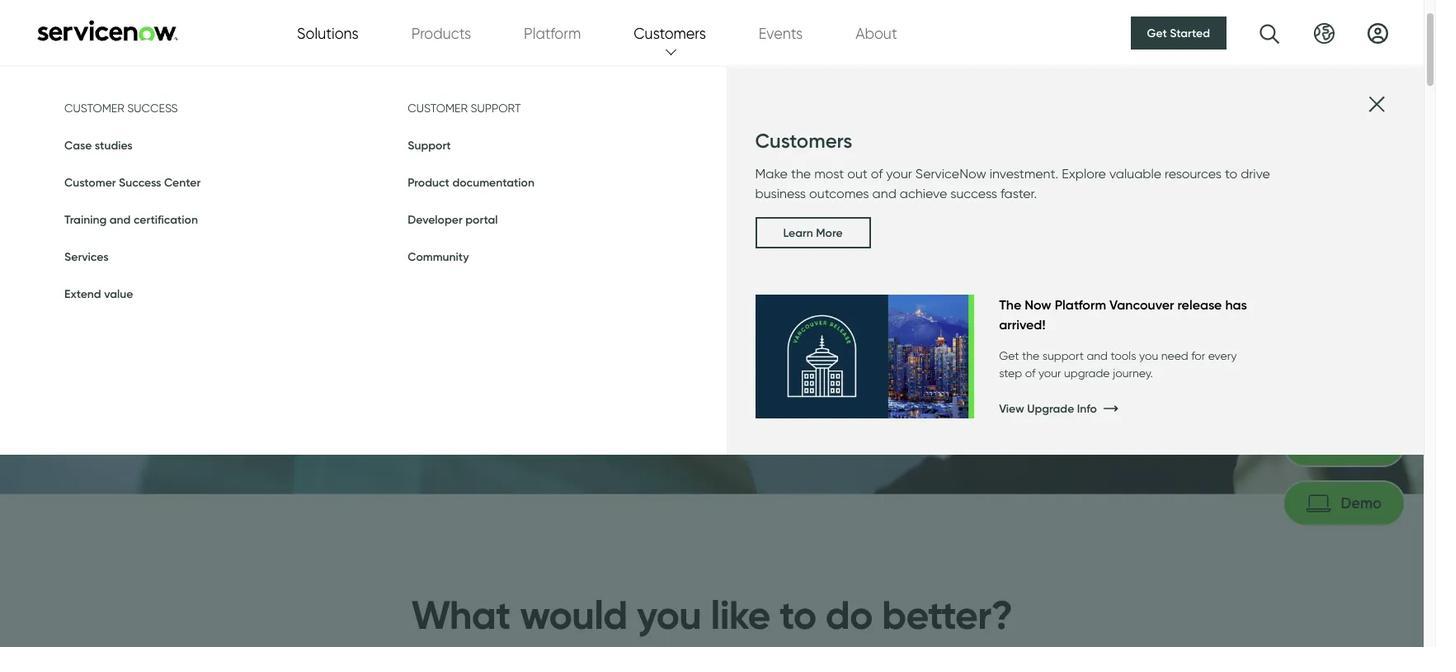 Task type: describe. For each thing, give the bounding box(es) containing it.
success
[[119, 175, 161, 190]]

services
[[64, 249, 109, 264]]

out
[[848, 166, 868, 182]]

studies
[[95, 138, 133, 153]]

customer support
[[408, 102, 521, 115]]

get started link
[[1131, 17, 1227, 50]]

get for get the support and tools you need for every step of your upgrade journey.
[[1000, 349, 1020, 362]]

product documentation
[[408, 175, 535, 190]]

community
[[408, 249, 469, 264]]

servicenow image
[[35, 19, 180, 41]]

of inside get the support and tools you need for every step of your upgrade journey.
[[1026, 366, 1036, 380]]

0 horizontal spatial customers
[[634, 24, 706, 42]]

journey.
[[1113, 366, 1154, 380]]

platform inside 'the now platform vancouver release has arrived!'
[[1055, 296, 1107, 313]]

has
[[1226, 296, 1248, 313]]

every
[[1209, 349, 1237, 362]]

developer portal
[[408, 212, 498, 227]]

about
[[856, 24, 898, 42]]

learn
[[784, 225, 814, 240]]

the now platform vancouver release has arrived!
[[1000, 296, 1248, 333]]

developer portal link
[[408, 212, 498, 227]]

the for the now platform vancouver release has arrived!
[[1023, 349, 1040, 362]]

0 vertical spatial platform
[[524, 24, 581, 42]]

case studies link
[[64, 138, 133, 153]]

extend
[[64, 286, 101, 301]]

extend value link
[[64, 286, 133, 301]]

and inside make the most out of your servicenow investment. explore valuable resources to drive business outcomes and achieve success faster.
[[873, 186, 897, 201]]

success inside make the most out of your servicenow investment. explore valuable resources to drive business outcomes and achieve success faster.
[[951, 186, 998, 201]]

product documentation link
[[408, 175, 535, 190]]

support inside get the support and tools you need for every step of your upgrade journey.
[[1043, 349, 1084, 362]]

training
[[64, 212, 107, 227]]

case studies
[[64, 138, 133, 153]]

events button
[[759, 22, 803, 44]]

value
[[104, 286, 133, 301]]

support
[[408, 138, 451, 153]]

explore
[[1062, 166, 1107, 182]]

case
[[64, 138, 92, 153]]

customer success
[[64, 102, 178, 115]]

the for customers
[[791, 166, 811, 182]]

and inside get the support and tools you need for every step of your upgrade journey.
[[1087, 349, 1108, 362]]

step
[[1000, 366, 1023, 380]]

0 vertical spatial success
[[127, 102, 178, 115]]

resources
[[1165, 166, 1222, 182]]

learn more link
[[756, 217, 871, 248]]

outcomes
[[810, 186, 870, 201]]

certification
[[134, 212, 198, 227]]

customer for customer success center
[[64, 175, 116, 190]]

products button
[[412, 22, 471, 44]]

servicenow
[[916, 166, 987, 182]]

need
[[1162, 349, 1189, 362]]

get for get started
[[1148, 26, 1168, 40]]

support link
[[408, 138, 451, 153]]

get started
[[1148, 26, 1211, 40]]



Task type: locate. For each thing, give the bounding box(es) containing it.
product
[[408, 175, 450, 190]]

to
[[1226, 166, 1238, 182]]

customer for customer support
[[408, 102, 468, 115]]

info
[[1078, 401, 1098, 416]]

1 horizontal spatial platform
[[1055, 296, 1107, 313]]

1 vertical spatial get
[[1000, 349, 1020, 362]]

release
[[1178, 296, 1223, 313]]

training and certification
[[64, 212, 198, 227]]

and up upgrade
[[1087, 349, 1108, 362]]

your
[[887, 166, 913, 182], [1039, 366, 1062, 380]]

1 horizontal spatial get
[[1148, 26, 1168, 40]]

get inside get started link
[[1148, 26, 1168, 40]]

1 vertical spatial customers
[[756, 129, 853, 153]]

investment.
[[990, 166, 1059, 182]]

0 horizontal spatial your
[[887, 166, 913, 182]]

achieve
[[900, 186, 948, 201]]

solutions button
[[297, 22, 359, 44]]

of right out
[[871, 166, 883, 182]]

1 horizontal spatial and
[[873, 186, 897, 201]]

portal
[[466, 212, 498, 227]]

customer up support link
[[408, 102, 468, 115]]

0 horizontal spatial support
[[471, 102, 521, 115]]

products
[[412, 24, 471, 42]]

0 vertical spatial your
[[887, 166, 913, 182]]

community link
[[408, 249, 469, 264]]

events
[[759, 24, 803, 42]]

services link
[[64, 249, 109, 264]]

tools
[[1111, 349, 1137, 362]]

1 horizontal spatial of
[[1026, 366, 1036, 380]]

0 vertical spatial the
[[791, 166, 811, 182]]

of
[[871, 166, 883, 182], [1026, 366, 1036, 380]]

about button
[[856, 22, 898, 44]]

of inside make the most out of your servicenow investment. explore valuable resources to drive business outcomes and achieve success faster.
[[871, 166, 883, 182]]

get the support and tools you need for every step of your upgrade journey.
[[1000, 349, 1237, 380]]

0 vertical spatial customers
[[634, 24, 706, 42]]

customers button
[[634, 22, 706, 44]]

0 horizontal spatial platform
[[524, 24, 581, 42]]

more
[[816, 225, 843, 240]]

success
[[127, 102, 178, 115], [951, 186, 998, 201]]

1 vertical spatial support
[[1043, 349, 1084, 362]]

business
[[756, 186, 806, 201]]

customer up training
[[64, 175, 116, 190]]

platform button
[[524, 22, 581, 44]]

1 vertical spatial platform
[[1055, 296, 1107, 313]]

the
[[1000, 296, 1022, 313]]

0 vertical spatial and
[[873, 186, 897, 201]]

your up the achieve
[[887, 166, 913, 182]]

1 vertical spatial of
[[1026, 366, 1036, 380]]

view upgrade info link
[[1000, 392, 1291, 426]]

2 vertical spatial and
[[1087, 349, 1108, 362]]

arrived!
[[1000, 316, 1046, 333]]

0 vertical spatial of
[[871, 166, 883, 182]]

your inside get the support and tools you need for every step of your upgrade journey.
[[1039, 366, 1062, 380]]

0 horizontal spatial and
[[110, 212, 131, 227]]

0 horizontal spatial get
[[1000, 349, 1020, 362]]

for
[[1192, 349, 1206, 362]]

1 horizontal spatial customers
[[756, 129, 853, 153]]

get inside get the support and tools you need for every step of your upgrade journey.
[[1000, 349, 1020, 362]]

make the most out of your servicenow investment. explore valuable resources to drive business outcomes and achieve success faster.
[[756, 166, 1271, 201]]

solutions
[[297, 24, 359, 42]]

support
[[471, 102, 521, 115], [1043, 349, 1084, 362]]

0 vertical spatial get
[[1148, 26, 1168, 40]]

0 horizontal spatial success
[[127, 102, 178, 115]]

get
[[1148, 26, 1168, 40], [1000, 349, 1020, 362]]

upgrade
[[1028, 401, 1075, 416]]

1 horizontal spatial the
[[1023, 349, 1040, 362]]

0 horizontal spatial of
[[871, 166, 883, 182]]

customer for customer success
[[64, 102, 124, 115]]

and right training
[[110, 212, 131, 227]]

the left most
[[791, 166, 811, 182]]

the
[[791, 166, 811, 182], [1023, 349, 1040, 362]]

the inside make the most out of your servicenow investment. explore valuable resources to drive business outcomes and achieve success faster.
[[791, 166, 811, 182]]

1 horizontal spatial your
[[1039, 366, 1062, 380]]

platform
[[524, 24, 581, 42], [1055, 296, 1107, 313]]

customer up case studies link
[[64, 102, 124, 115]]

1 horizontal spatial success
[[951, 186, 998, 201]]

and
[[873, 186, 897, 201], [110, 212, 131, 227], [1087, 349, 1108, 362]]

customers
[[634, 24, 706, 42], [756, 129, 853, 153]]

faster.
[[1001, 186, 1038, 201]]

your inside make the most out of your servicenow investment. explore valuable resources to drive business outcomes and achieve success faster.
[[887, 166, 913, 182]]

support up upgrade
[[1043, 349, 1084, 362]]

get up step
[[1000, 349, 1020, 362]]

success up studies
[[127, 102, 178, 115]]

you
[[1140, 349, 1159, 362]]

1 horizontal spatial support
[[1043, 349, 1084, 362]]

training and certification link
[[64, 212, 198, 227]]

support up documentation
[[471, 102, 521, 115]]

started
[[1171, 26, 1211, 40]]

valuable
[[1110, 166, 1162, 182]]

get left the started
[[1148, 26, 1168, 40]]

1 vertical spatial your
[[1039, 366, 1062, 380]]

make
[[756, 166, 788, 182]]

0 horizontal spatial the
[[791, 166, 811, 182]]

the up step
[[1023, 349, 1040, 362]]

view upgrade info
[[1000, 401, 1098, 416]]

center
[[164, 175, 201, 190]]

drive
[[1241, 166, 1271, 182]]

customer success center link
[[64, 175, 201, 190]]

vancouver
[[1110, 296, 1175, 313]]

documentation
[[453, 175, 535, 190]]

the inside get the support and tools you need for every step of your upgrade journey.
[[1023, 349, 1040, 362]]

of right step
[[1026, 366, 1036, 380]]

view
[[1000, 401, 1025, 416]]

1 vertical spatial the
[[1023, 349, 1040, 362]]

upgrade
[[1065, 366, 1111, 380]]

2 horizontal spatial and
[[1087, 349, 1108, 362]]

your up upgrade
[[1039, 366, 1062, 380]]

0 vertical spatial support
[[471, 102, 521, 115]]

customer success center
[[64, 175, 201, 190]]

1 vertical spatial success
[[951, 186, 998, 201]]

now
[[1025, 296, 1052, 313]]

success down servicenow
[[951, 186, 998, 201]]

1 vertical spatial and
[[110, 212, 131, 227]]

and left the achieve
[[873, 186, 897, 201]]

learn more
[[784, 225, 843, 240]]

developer
[[408, 212, 463, 227]]

customer
[[64, 102, 124, 115], [408, 102, 468, 115], [64, 175, 116, 190]]

extend value
[[64, 286, 133, 301]]

most
[[815, 166, 845, 182]]



Task type: vqa. For each thing, say whether or not it's contained in the screenshot.
the bottommost a
no



